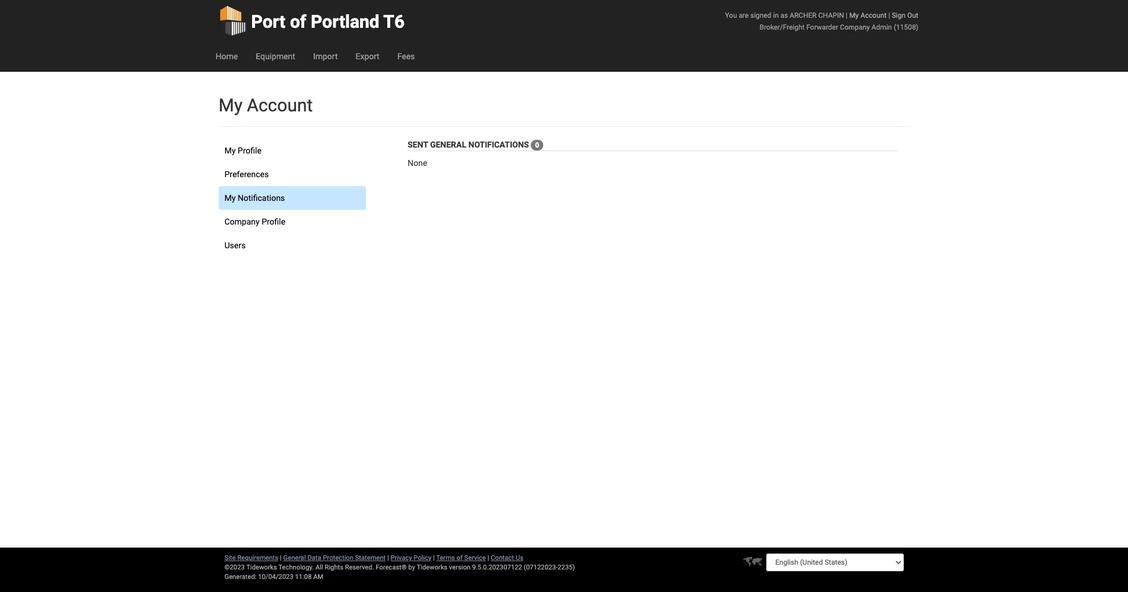 Task type: locate. For each thing, give the bounding box(es) containing it.
terms
[[437, 555, 455, 563]]

company down my account link
[[841, 23, 871, 31]]

0 vertical spatial account
[[861, 11, 887, 20]]

site requirements | general data protection statement | privacy policy | terms of service | contact us ©2023 tideworks technology. all rights reserved. forecast® by tideworks version 9.5.0.202307122 (07122023-2235) generated: 10/04/2023 11:08 am
[[225, 555, 575, 582]]

1 vertical spatial company
[[225, 217, 260, 227]]

of
[[290, 11, 307, 32], [457, 555, 463, 563]]

fees
[[398, 52, 415, 61]]

1 vertical spatial profile
[[262, 217, 286, 227]]

0 vertical spatial of
[[290, 11, 307, 32]]

by
[[409, 564, 416, 572]]

0 vertical spatial company
[[841, 23, 871, 31]]

©2023 tideworks
[[225, 564, 277, 572]]

general data protection statement link
[[283, 555, 386, 563]]

broker/freight
[[760, 23, 805, 31]]

contact us link
[[491, 555, 524, 563]]

profile up 'preferences'
[[238, 146, 262, 156]]

1 horizontal spatial account
[[861, 11, 887, 20]]

notifications left the 0 at the top of page
[[469, 140, 529, 150]]

us
[[516, 555, 524, 563]]

sent
[[408, 140, 428, 150]]

1 vertical spatial notifications
[[238, 194, 285, 203]]

account up the admin
[[861, 11, 887, 20]]

preferences
[[225, 170, 269, 179]]

you are signed in as archer chapin | my account | sign out broker/freight forwarder company admin (11508)
[[726, 11, 919, 31]]

1 horizontal spatial of
[[457, 555, 463, 563]]

| up forecast®
[[388, 555, 389, 563]]

technology.
[[279, 564, 314, 572]]

notifications inside sent general notifications 0
[[469, 140, 529, 150]]

forecast®
[[376, 564, 407, 572]]

general
[[430, 140, 467, 150], [283, 555, 306, 563]]

none
[[408, 159, 428, 168]]

reserved.
[[345, 564, 374, 572]]

account
[[861, 11, 887, 20], [247, 95, 313, 116]]

11:08
[[295, 574, 312, 582]]

admin
[[872, 23, 893, 31]]

generated:
[[225, 574, 257, 582]]

1 vertical spatial of
[[457, 555, 463, 563]]

my up the 'my profile'
[[219, 95, 243, 116]]

0 horizontal spatial account
[[247, 95, 313, 116]]

1 horizontal spatial company
[[841, 23, 871, 31]]

my right chapin
[[850, 11, 859, 20]]

profile
[[238, 146, 262, 156], [262, 217, 286, 227]]

my inside you are signed in as archer chapin | my account | sign out broker/freight forwarder company admin (11508)
[[850, 11, 859, 20]]

my
[[850, 11, 859, 20], [219, 95, 243, 116], [225, 146, 236, 156], [225, 194, 236, 203]]

|
[[846, 11, 848, 20], [889, 11, 891, 20], [280, 555, 282, 563], [388, 555, 389, 563], [433, 555, 435, 563], [488, 555, 490, 563]]

1 horizontal spatial general
[[430, 140, 467, 150]]

notifications up company profile
[[238, 194, 285, 203]]

9.5.0.202307122
[[472, 564, 523, 572]]

0 horizontal spatial general
[[283, 555, 306, 563]]

privacy
[[391, 555, 412, 563]]

portland
[[311, 11, 380, 32]]

chapin
[[819, 11, 845, 20]]

my down 'preferences'
[[225, 194, 236, 203]]

sign
[[893, 11, 906, 20]]

notifications
[[469, 140, 529, 150], [238, 194, 285, 203]]

equipment
[[256, 52, 296, 61]]

account down equipment
[[247, 95, 313, 116]]

of right port
[[290, 11, 307, 32]]

my account
[[219, 95, 313, 116]]

10/04/2023
[[258, 574, 294, 582]]

port
[[251, 11, 286, 32]]

profile down my notifications
[[262, 217, 286, 227]]

my for my account
[[219, 95, 243, 116]]

signed
[[751, 11, 772, 20]]

my up 'preferences'
[[225, 146, 236, 156]]

(07122023-
[[524, 564, 558, 572]]

policy
[[414, 555, 432, 563]]

am
[[314, 574, 324, 582]]

of up version
[[457, 555, 463, 563]]

import
[[313, 52, 338, 61]]

1 vertical spatial account
[[247, 95, 313, 116]]

company inside you are signed in as archer chapin | my account | sign out broker/freight forwarder company admin (11508)
[[841, 23, 871, 31]]

1 vertical spatial general
[[283, 555, 306, 563]]

1 horizontal spatial profile
[[262, 217, 286, 227]]

general right sent
[[430, 140, 467, 150]]

data
[[308, 555, 321, 563]]

my profile
[[225, 146, 262, 156]]

0 vertical spatial notifications
[[469, 140, 529, 150]]

1 horizontal spatial notifications
[[469, 140, 529, 150]]

privacy policy link
[[391, 555, 432, 563]]

0 horizontal spatial company
[[225, 217, 260, 227]]

home
[[216, 52, 238, 61]]

home button
[[207, 42, 247, 71]]

company up users
[[225, 217, 260, 227]]

0 horizontal spatial profile
[[238, 146, 262, 156]]

company
[[841, 23, 871, 31], [225, 217, 260, 227]]

general up technology.
[[283, 555, 306, 563]]

rights
[[325, 564, 344, 572]]

0 vertical spatial profile
[[238, 146, 262, 156]]

0 vertical spatial general
[[430, 140, 467, 150]]

archer
[[790, 11, 817, 20]]

service
[[465, 555, 486, 563]]

| up 9.5.0.202307122 on the bottom of the page
[[488, 555, 490, 563]]



Task type: describe. For each thing, give the bounding box(es) containing it.
users
[[225, 241, 246, 250]]

sent general notifications 0
[[408, 140, 540, 150]]

site
[[225, 555, 236, 563]]

sign out link
[[893, 11, 919, 20]]

protection
[[323, 555, 354, 563]]

2235)
[[558, 564, 575, 572]]

t6
[[384, 11, 405, 32]]

equipment button
[[247, 42, 304, 71]]

general inside sent general notifications 0
[[430, 140, 467, 150]]

statement
[[355, 555, 386, 563]]

(11508)
[[894, 23, 919, 31]]

requirements
[[238, 555, 279, 563]]

profile for my profile
[[238, 146, 262, 156]]

| left the sign
[[889, 11, 891, 20]]

0 horizontal spatial notifications
[[238, 194, 285, 203]]

of inside site requirements | general data protection statement | privacy policy | terms of service | contact us ©2023 tideworks technology. all rights reserved. forecast® by tideworks version 9.5.0.202307122 (07122023-2235) generated: 10/04/2023 11:08 am
[[457, 555, 463, 563]]

0 horizontal spatial of
[[290, 11, 307, 32]]

my for my profile
[[225, 146, 236, 156]]

forwarder
[[807, 23, 839, 31]]

general inside site requirements | general data protection statement | privacy policy | terms of service | contact us ©2023 tideworks technology. all rights reserved. forecast® by tideworks version 9.5.0.202307122 (07122023-2235) generated: 10/04/2023 11:08 am
[[283, 555, 306, 563]]

| up tideworks at bottom
[[433, 555, 435, 563]]

my account link
[[850, 11, 887, 20]]

site requirements link
[[225, 555, 279, 563]]

port of portland t6 link
[[219, 0, 405, 42]]

import button
[[304, 42, 347, 71]]

company profile
[[225, 217, 286, 227]]

export
[[356, 52, 380, 61]]

0
[[536, 141, 540, 150]]

my for my notifications
[[225, 194, 236, 203]]

profile for company profile
[[262, 217, 286, 227]]

account inside you are signed in as archer chapin | my account | sign out broker/freight forwarder company admin (11508)
[[861, 11, 887, 20]]

version
[[449, 564, 471, 572]]

as
[[781, 11, 789, 20]]

| right chapin
[[846, 11, 848, 20]]

export button
[[347, 42, 389, 71]]

out
[[908, 11, 919, 20]]

in
[[774, 11, 779, 20]]

you
[[726, 11, 738, 20]]

terms of service link
[[437, 555, 486, 563]]

tideworks
[[417, 564, 448, 572]]

all
[[316, 564, 323, 572]]

my notifications
[[225, 194, 285, 203]]

| up technology.
[[280, 555, 282, 563]]

are
[[739, 11, 749, 20]]

fees button
[[389, 42, 424, 71]]

contact
[[491, 555, 514, 563]]

port of portland t6
[[251, 11, 405, 32]]



Task type: vqa. For each thing, say whether or not it's contained in the screenshot.
max
no



